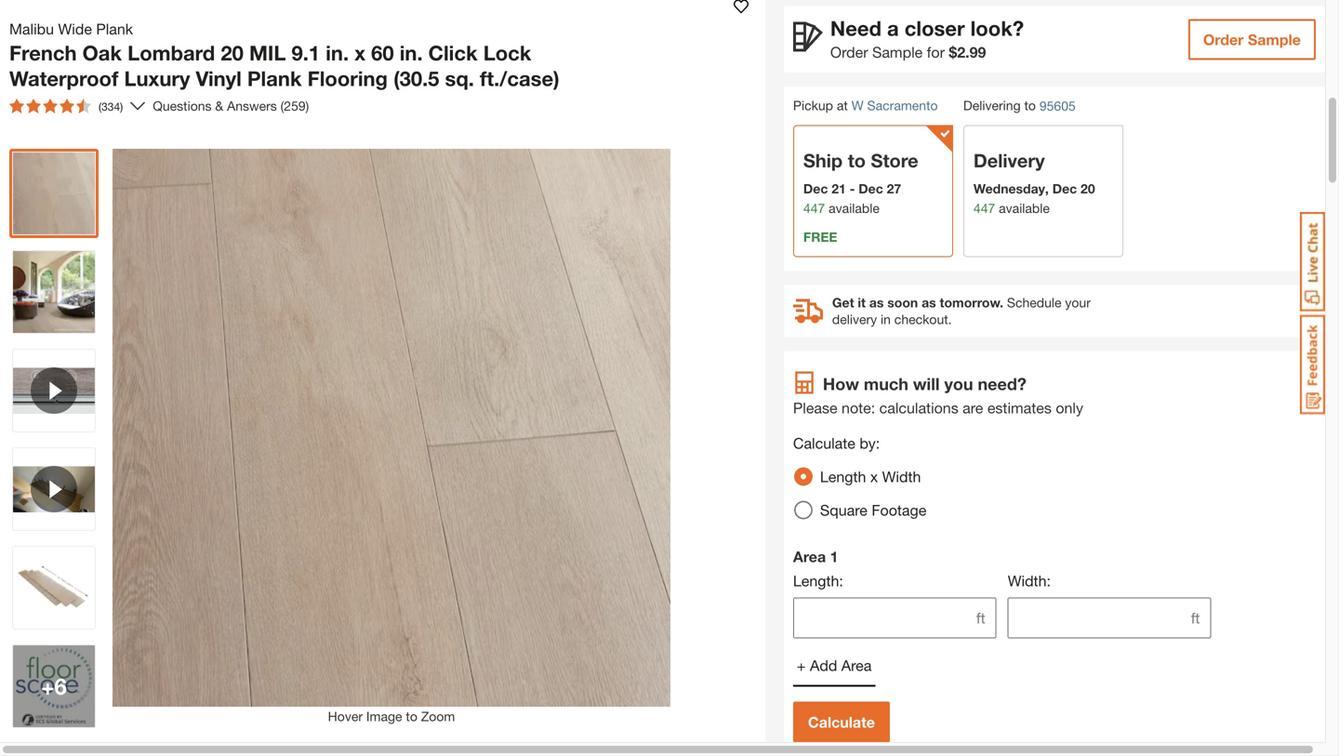 Task type: describe. For each thing, give the bounding box(es) containing it.
20 inside malibu wide plank french oak lombard 20 mil 9.1 in. x 60 in. click lock waterproof luxury vinyl plank flooring (30.5 sq. ft./case)
[[221, 40, 244, 65]]

order inside button
[[1203, 30, 1244, 48]]

add to list image
[[734, 0, 749, 14]]

need a closer look? order sample for $ 2.99
[[831, 16, 1024, 61]]

vinyl
[[196, 66, 242, 91]]

free
[[804, 229, 838, 245]]

lombard malibu wide plank vinyl plank flooring hdmlcl272rc 40.2 image
[[13, 547, 95, 629]]

store
[[871, 149, 919, 172]]

4.5 stars image
[[9, 98, 91, 113]]

calculate button
[[793, 702, 890, 743]]

w sacramento button
[[852, 98, 938, 113]]

calculate for calculate
[[808, 713, 875, 731]]

hover image to zoom button
[[113, 149, 671, 726]]

(259)
[[281, 98, 309, 113]]

to for store
[[848, 149, 866, 172]]

ship
[[804, 149, 843, 172]]

95605 link
[[1040, 96, 1076, 116]]

malibu
[[9, 20, 54, 38]]

6
[[54, 673, 67, 699]]

schedule your delivery in checkout.
[[832, 295, 1091, 327]]

only
[[1056, 399, 1084, 417]]

please
[[793, 399, 838, 417]]

2 dec from the left
[[859, 181, 883, 196]]

1 in. from the left
[[326, 40, 349, 65]]

sample inside 'need a closer look? order sample for $ 2.99'
[[872, 43, 923, 61]]

questions & answers (259)
[[153, 98, 309, 113]]

2 in. from the left
[[400, 40, 423, 65]]

malibu wide plank link
[[9, 18, 141, 40]]

tomorrow.
[[940, 295, 1004, 310]]

by:
[[860, 434, 880, 452]]

&
[[215, 98, 223, 113]]

lombard malibu wide plank vinyl plank flooring hdmlcl272rc 1d.3 image
[[13, 645, 95, 727]]

answers
[[227, 98, 277, 113]]

french
[[9, 40, 77, 65]]

malibu wide plank french oak lombard 20 mil 9.1 in. x 60 in. click lock waterproof luxury vinyl plank flooring (30.5 sq. ft./case)
[[9, 20, 560, 91]]

mil
[[249, 40, 286, 65]]

20 inside delivery wednesday, dec 20 447 available
[[1081, 181, 1095, 196]]

width:
[[1008, 572, 1051, 590]]

need
[[831, 16, 882, 40]]

(334) link
[[2, 91, 145, 121]]

dec inside delivery wednesday, dec 20 447 available
[[1053, 181, 1077, 196]]

option group containing length x width
[[787, 460, 942, 527]]

note:
[[842, 399, 876, 417]]

calculate for calculate by:
[[793, 434, 856, 452]]

delivery
[[974, 149, 1045, 172]]

ship to store dec 21 - dec 27 447 available
[[804, 149, 919, 216]]

at
[[837, 98, 848, 113]]

+ add area button
[[793, 646, 876, 687]]

1 vertical spatial plank
[[247, 66, 302, 91]]

27
[[887, 181, 902, 196]]

lock
[[483, 40, 532, 65]]

lombard malibu wide plank vinyl plank flooring hdmlcl272rc 64.0 image
[[13, 152, 95, 234]]

please note: calculations are estimates only
[[793, 399, 1084, 417]]

6302030999001 image
[[13, 350, 95, 431]]

feedback link image
[[1300, 314, 1326, 415]]

x inside malibu wide plank french oak lombard 20 mil 9.1 in. x 60 in. click lock waterproof luxury vinyl plank flooring (30.5 sq. ft./case)
[[355, 40, 366, 65]]

luxury
[[124, 66, 190, 91]]

you
[[945, 374, 973, 394]]

length x width
[[820, 468, 921, 485]]

image
[[366, 709, 402, 724]]

length:
[[793, 572, 844, 590]]

soon
[[888, 295, 918, 310]]

your
[[1065, 295, 1091, 310]]

order sample
[[1203, 30, 1301, 48]]

447 inside delivery wednesday, dec 20 447 available
[[974, 200, 996, 216]]

look?
[[971, 16, 1024, 40]]

+ add area
[[797, 657, 872, 674]]

are
[[963, 399, 984, 417]]

ft./case)
[[480, 66, 560, 91]]

delivering
[[964, 98, 1021, 113]]

available inside delivery wednesday, dec 20 447 available
[[999, 200, 1050, 216]]

(30.5
[[394, 66, 439, 91]]

click
[[429, 40, 478, 65]]

sacramento
[[867, 98, 938, 113]]

wide
[[58, 20, 92, 38]]

for
[[927, 43, 945, 61]]

calculate by:
[[793, 434, 880, 452]]

447 inside ship to store dec 21 - dec 27 447 available
[[804, 200, 825, 216]]

order sample button
[[1189, 19, 1316, 60]]



Task type: locate. For each thing, give the bounding box(es) containing it.
to inside ship to store dec 21 - dec 27 447 available
[[848, 149, 866, 172]]

to left zoom
[[406, 709, 418, 724]]

oak
[[82, 40, 122, 65]]

1 vertical spatial 20
[[1081, 181, 1095, 196]]

1 vertical spatial to
[[848, 149, 866, 172]]

dec
[[804, 181, 828, 196], [859, 181, 883, 196], [1053, 181, 1077, 196]]

60
[[371, 40, 394, 65]]

447 down "wednesday,"
[[974, 200, 996, 216]]

ft for length:
[[977, 609, 986, 627]]

1 horizontal spatial 20
[[1081, 181, 1095, 196]]

2 as from the left
[[922, 295, 936, 310]]

0 horizontal spatial as
[[870, 295, 884, 310]]

1 horizontal spatial dec
[[859, 181, 883, 196]]

1 horizontal spatial order
[[1203, 30, 1244, 48]]

pickup
[[793, 98, 833, 113]]

2 available from the left
[[999, 200, 1050, 216]]

0 vertical spatial plank
[[96, 20, 133, 38]]

1 horizontal spatial +
[[797, 657, 806, 674]]

flooring
[[308, 66, 388, 91]]

pickup at w sacramento
[[793, 98, 938, 113]]

0 horizontal spatial 447
[[804, 200, 825, 216]]

1 vertical spatial calculate
[[808, 713, 875, 731]]

447 up free
[[804, 200, 825, 216]]

21
[[832, 181, 846, 196]]

1 available from the left
[[829, 200, 880, 216]]

plank down mil
[[247, 66, 302, 91]]

lombard
[[128, 40, 215, 65]]

how much will you need?
[[823, 374, 1027, 394]]

sq.
[[445, 66, 474, 91]]

1
[[830, 548, 839, 565]]

waterproof
[[9, 66, 118, 91]]

x
[[355, 40, 366, 65], [871, 468, 878, 485]]

1 horizontal spatial ft
[[1191, 609, 1200, 627]]

get
[[832, 295, 854, 310]]

447
[[804, 200, 825, 216], [974, 200, 996, 216]]

0 horizontal spatial plank
[[96, 20, 133, 38]]

live chat image
[[1300, 212, 1326, 312]]

estimates
[[988, 399, 1052, 417]]

how
[[823, 374, 859, 394]]

0 horizontal spatial x
[[355, 40, 366, 65]]

2 447 from the left
[[974, 200, 996, 216]]

0 vertical spatial calculate
[[793, 434, 856, 452]]

to for 95605
[[1025, 98, 1036, 113]]

1 vertical spatial x
[[871, 468, 878, 485]]

6323730153112 image
[[13, 448, 95, 530]]

footage
[[872, 501, 927, 519]]

available inside ship to store dec 21 - dec 27 447 available
[[829, 200, 880, 216]]

1 horizontal spatial area
[[842, 657, 872, 674]]

1 horizontal spatial to
[[848, 149, 866, 172]]

as right it
[[870, 295, 884, 310]]

area 1
[[793, 548, 839, 565]]

x left the width
[[871, 468, 878, 485]]

hover image to zoom
[[328, 709, 455, 724]]

as
[[870, 295, 884, 310], [922, 295, 936, 310]]

plank up oak
[[96, 20, 133, 38]]

w
[[852, 98, 864, 113]]

+ for + add area
[[797, 657, 806, 674]]

sample inside order sample button
[[1248, 30, 1301, 48]]

area
[[793, 548, 826, 565], [842, 657, 872, 674]]

as up checkout.
[[922, 295, 936, 310]]

ft for width:
[[1191, 609, 1200, 627]]

available down "wednesday,"
[[999, 200, 1050, 216]]

0 vertical spatial x
[[355, 40, 366, 65]]

schedule
[[1007, 295, 1062, 310]]

delivery
[[832, 312, 877, 327]]

2 vertical spatial to
[[406, 709, 418, 724]]

will
[[913, 374, 940, 394]]

delivery wednesday, dec 20 447 available
[[974, 149, 1095, 216]]

length
[[820, 468, 866, 485]]

width
[[882, 468, 921, 485]]

+ inside button
[[797, 657, 806, 674]]

hover
[[328, 709, 363, 724]]

it
[[858, 295, 866, 310]]

add
[[810, 657, 837, 674]]

square
[[820, 501, 868, 519]]

0 horizontal spatial in.
[[326, 40, 349, 65]]

0 horizontal spatial ft
[[977, 609, 986, 627]]

2 horizontal spatial to
[[1025, 98, 1036, 113]]

calculate down the please
[[793, 434, 856, 452]]

calculate down + add area button
[[808, 713, 875, 731]]

dec left 21
[[804, 181, 828, 196]]

1 ft from the left
[[977, 609, 986, 627]]

x left "60"
[[355, 40, 366, 65]]

0 horizontal spatial available
[[829, 200, 880, 216]]

1 vertical spatial area
[[842, 657, 872, 674]]

area inside + add area button
[[842, 657, 872, 674]]

dec right the -
[[859, 181, 883, 196]]

a
[[887, 16, 899, 40]]

1 horizontal spatial 447
[[974, 200, 996, 216]]

plank
[[96, 20, 133, 38], [247, 66, 302, 91]]

2 horizontal spatial dec
[[1053, 181, 1077, 196]]

1 as from the left
[[870, 295, 884, 310]]

+ 6
[[41, 673, 67, 699]]

1 horizontal spatial sample
[[1248, 30, 1301, 48]]

0 horizontal spatial +
[[41, 673, 54, 699]]

(334) button
[[2, 91, 130, 121]]

get it as soon as tomorrow.
[[832, 295, 1004, 310]]

0 horizontal spatial sample
[[872, 43, 923, 61]]

to inside delivering to 95605
[[1025, 98, 1036, 113]]

$
[[949, 43, 957, 61]]

-
[[850, 181, 855, 196]]

to inside button
[[406, 709, 418, 724]]

1 horizontal spatial in.
[[400, 40, 423, 65]]

lombard malibu wide plank vinyl plank flooring hdmlcl272rc e1.1 image
[[13, 251, 95, 333]]

to up the -
[[848, 149, 866, 172]]

1 447 from the left
[[804, 200, 825, 216]]

delivering to 95605
[[964, 98, 1076, 113]]

square footage
[[820, 501, 927, 519]]

calculate
[[793, 434, 856, 452], [808, 713, 875, 731]]

1 horizontal spatial x
[[871, 468, 878, 485]]

much
[[864, 374, 909, 394]]

checkout.
[[895, 312, 952, 327]]

in. up flooring
[[326, 40, 349, 65]]

0 vertical spatial 20
[[221, 40, 244, 65]]

questions
[[153, 98, 212, 113]]

0 vertical spatial to
[[1025, 98, 1036, 113]]

1 horizontal spatial plank
[[247, 66, 302, 91]]

order
[[1203, 30, 1244, 48], [831, 43, 868, 61]]

95605
[[1040, 98, 1076, 113]]

0 vertical spatial area
[[793, 548, 826, 565]]

+ for + 6
[[41, 673, 54, 699]]

0 horizontal spatial dec
[[804, 181, 828, 196]]

1 horizontal spatial available
[[999, 200, 1050, 216]]

0 horizontal spatial 20
[[221, 40, 244, 65]]

0 horizontal spatial order
[[831, 43, 868, 61]]

in
[[881, 312, 891, 327]]

1 horizontal spatial as
[[922, 295, 936, 310]]

20
[[221, 40, 244, 65], [1081, 181, 1095, 196]]

0 horizontal spatial to
[[406, 709, 418, 724]]

zoom
[[421, 709, 455, 724]]

calculations
[[880, 399, 959, 417]]

in.
[[326, 40, 349, 65], [400, 40, 423, 65]]

2 ft from the left
[[1191, 609, 1200, 627]]

closer
[[905, 16, 965, 40]]

sample
[[1248, 30, 1301, 48], [872, 43, 923, 61]]

available down the -
[[829, 200, 880, 216]]

(334)
[[99, 100, 123, 113]]

available
[[829, 200, 880, 216], [999, 200, 1050, 216]]

in. up the (30.5
[[400, 40, 423, 65]]

area right add
[[842, 657, 872, 674]]

calculate inside button
[[808, 713, 875, 731]]

20 right "wednesday,"
[[1081, 181, 1095, 196]]

3 dec from the left
[[1053, 181, 1077, 196]]

9.1
[[292, 40, 320, 65]]

area left the 1
[[793, 548, 826, 565]]

20 up vinyl
[[221, 40, 244, 65]]

2.99
[[957, 43, 986, 61]]

wednesday,
[[974, 181, 1049, 196]]

to left the 95605
[[1025, 98, 1036, 113]]

1 dec from the left
[[804, 181, 828, 196]]

option group
[[787, 460, 942, 527]]

0 horizontal spatial area
[[793, 548, 826, 565]]

order inside 'need a closer look? order sample for $ 2.99'
[[831, 43, 868, 61]]

dec right "wednesday,"
[[1053, 181, 1077, 196]]



Task type: vqa. For each thing, say whether or not it's contained in the screenshot.
star symbol image
no



